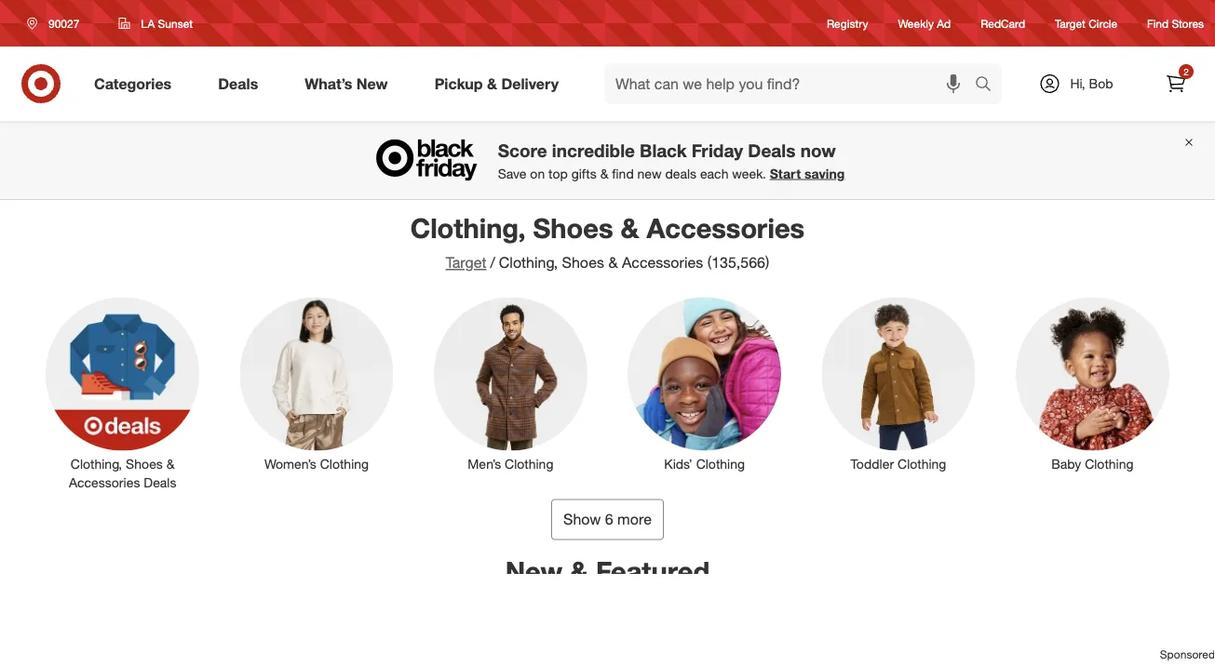 Task type: describe. For each thing, give the bounding box(es) containing it.
registry link
[[827, 15, 868, 31]]

score incredible black friday deals now save on top gifts & find new deals each week. start saving
[[498, 140, 845, 182]]

& inside score incredible black friday deals now save on top gifts & find new deals each week. start saving
[[600, 165, 608, 182]]

find stores
[[1147, 16, 1204, 30]]

deals
[[665, 165, 697, 182]]

find
[[612, 165, 634, 182]]

now
[[801, 140, 836, 161]]

What can we help you find? suggestions appear below search field
[[604, 63, 980, 104]]

score
[[498, 140, 547, 161]]

women's clothing
[[264, 456, 369, 472]]

clothing, shoes & accessories target / clothing, shoes & accessories (135,566)
[[411, 211, 805, 272]]

new
[[637, 165, 662, 182]]

start
[[770, 165, 801, 182]]

target inside clothing, shoes & accessories target / clothing, shoes & accessories (135,566)
[[446, 254, 486, 272]]

/
[[490, 254, 495, 272]]

toddler clothing link
[[809, 294, 988, 474]]

clothing, for clothing, shoes & accessories target / clothing, shoes & accessories (135,566)
[[411, 211, 526, 244]]

target circle
[[1055, 16, 1117, 30]]

men's
[[468, 456, 501, 472]]

search
[[967, 76, 1011, 95]]

1 vertical spatial shoes
[[562, 254, 604, 272]]

what's new link
[[289, 63, 411, 104]]

pickup & delivery link
[[419, 63, 582, 104]]

baby
[[1051, 456, 1081, 472]]

shoes for clothing, shoes & accessories deals
[[126, 456, 163, 472]]

6
[[605, 511, 613, 529]]

women's
[[264, 456, 316, 472]]

ad
[[937, 16, 951, 30]]

show 6 more
[[563, 511, 652, 529]]

featured
[[596, 555, 710, 589]]

clothing, for clothing, shoes & accessories deals
[[71, 456, 122, 472]]

toddler clothing
[[851, 456, 946, 472]]

0 vertical spatial deals
[[218, 75, 258, 93]]

target link
[[446, 254, 486, 272]]

save
[[498, 165, 527, 182]]

& inside clothing, shoes & accessories deals
[[166, 456, 175, 472]]

clothing for baby clothing
[[1085, 456, 1134, 472]]

find
[[1147, 16, 1169, 30]]

gifts
[[571, 165, 597, 182]]

redcard link
[[981, 15, 1025, 31]]

clothing for toddler clothing
[[898, 456, 946, 472]]

what's
[[305, 75, 352, 93]]

delivery
[[501, 75, 559, 93]]

women's clothing link
[[227, 294, 406, 474]]

more
[[617, 511, 652, 529]]

2
[[1184, 66, 1189, 77]]

accessories for clothing, shoes & accessories target / clothing, shoes & accessories (135,566)
[[647, 211, 805, 244]]

circle
[[1089, 16, 1117, 30]]

clothing for women's clothing
[[320, 456, 369, 472]]

find stores link
[[1147, 15, 1204, 31]]

sponsored
[[1160, 648, 1215, 662]]

1 vertical spatial clothing,
[[499, 254, 558, 272]]

weekly
[[898, 16, 934, 30]]

weekly ad
[[898, 16, 951, 30]]

what's new
[[305, 75, 388, 93]]

hi, bob
[[1070, 75, 1113, 92]]

deals for incredible
[[748, 140, 796, 161]]



Task type: vqa. For each thing, say whether or not it's contained in the screenshot.
"Plus,"
no



Task type: locate. For each thing, give the bounding box(es) containing it.
incredible
[[552, 140, 635, 161]]

week.
[[732, 165, 766, 182]]

2 vertical spatial deals
[[144, 474, 176, 491]]

clothing right baby
[[1085, 456, 1134, 472]]

90027
[[48, 16, 79, 30]]

1 vertical spatial accessories
[[622, 254, 703, 272]]

clothing for kids' clothing
[[696, 456, 745, 472]]

0 vertical spatial shoes
[[533, 211, 613, 244]]

90027 button
[[15, 7, 99, 40]]

pickup & delivery
[[435, 75, 559, 93]]

1 vertical spatial new
[[505, 555, 562, 589]]

clothing right toddler
[[898, 456, 946, 472]]

1 clothing from the left
[[320, 456, 369, 472]]

kids' clothing link
[[615, 294, 794, 474]]

1 horizontal spatial target
[[1055, 16, 1086, 30]]

clothing right women's at the bottom
[[320, 456, 369, 472]]

target
[[1055, 16, 1086, 30], [446, 254, 486, 272]]

2 clothing from the left
[[505, 456, 553, 472]]

on
[[530, 165, 545, 182]]

clothing for men's clothing
[[505, 456, 553, 472]]

deals inside score incredible black friday deals now save on top gifts & find new deals each week. start saving
[[748, 140, 796, 161]]

show
[[563, 511, 601, 529]]

clothing right men's
[[505, 456, 553, 472]]

la sunset
[[141, 16, 193, 30]]

show 6 more button
[[551, 500, 664, 541]]

0 vertical spatial clothing,
[[411, 211, 526, 244]]

weekly ad link
[[898, 15, 951, 31]]

clothing right kids'
[[696, 456, 745, 472]]

search button
[[967, 63, 1011, 108]]

deals inside clothing, shoes & accessories deals
[[144, 474, 176, 491]]

saving
[[805, 165, 845, 182]]

categories
[[94, 75, 172, 93]]

1 vertical spatial target
[[446, 254, 486, 272]]

accessories for clothing, shoes & accessories deals
[[69, 474, 140, 491]]

deals link
[[202, 63, 281, 104]]

hi,
[[1070, 75, 1085, 92]]

3 clothing from the left
[[696, 456, 745, 472]]

registry
[[827, 16, 868, 30]]

&
[[487, 75, 497, 93], [600, 165, 608, 182], [621, 211, 639, 244], [608, 254, 618, 272], [166, 456, 175, 472], [570, 555, 588, 589]]

accessories inside clothing, shoes & accessories deals
[[69, 474, 140, 491]]

2 vertical spatial clothing,
[[71, 456, 122, 472]]

shoes for clothing, shoes & accessories target / clothing, shoes & accessories (135,566)
[[533, 211, 613, 244]]

5 clothing from the left
[[1085, 456, 1134, 472]]

clothing,
[[411, 211, 526, 244], [499, 254, 558, 272], [71, 456, 122, 472]]

deals for shoes
[[144, 474, 176, 491]]

kids'
[[664, 456, 693, 472]]

toddler
[[851, 456, 894, 472]]

2 horizontal spatial deals
[[748, 140, 796, 161]]

(135,566)
[[708, 254, 769, 272]]

new & featured
[[505, 555, 710, 589]]

la sunset button
[[106, 7, 205, 40]]

target inside target circle link
[[1055, 16, 1086, 30]]

1 vertical spatial deals
[[748, 140, 796, 161]]

accessories
[[647, 211, 805, 244], [622, 254, 703, 272], [69, 474, 140, 491]]

black
[[640, 140, 687, 161]]

0 vertical spatial new
[[357, 75, 388, 93]]

target circle link
[[1055, 15, 1117, 31]]

2 link
[[1156, 63, 1197, 104]]

2 vertical spatial shoes
[[126, 456, 163, 472]]

1 horizontal spatial new
[[505, 555, 562, 589]]

la
[[141, 16, 155, 30]]

target left circle on the right of page
[[1055, 16, 1086, 30]]

clothing, inside clothing, shoes & accessories deals
[[71, 456, 122, 472]]

2 vertical spatial accessories
[[69, 474, 140, 491]]

sunset
[[158, 16, 193, 30]]

0 vertical spatial target
[[1055, 16, 1086, 30]]

4 clothing from the left
[[898, 456, 946, 472]]

top
[[548, 165, 568, 182]]

clothing, shoes & accessories deals
[[69, 456, 176, 491]]

men's clothing link
[[421, 294, 600, 474]]

redcard
[[981, 16, 1025, 30]]

shoes inside clothing, shoes & accessories deals
[[126, 456, 163, 472]]

shoes
[[533, 211, 613, 244], [562, 254, 604, 272], [126, 456, 163, 472]]

kids' clothing
[[664, 456, 745, 472]]

deals
[[218, 75, 258, 93], [748, 140, 796, 161], [144, 474, 176, 491]]

0 vertical spatial accessories
[[647, 211, 805, 244]]

each
[[700, 165, 729, 182]]

stores
[[1172, 16, 1204, 30]]

0 horizontal spatial new
[[357, 75, 388, 93]]

new
[[357, 75, 388, 93], [505, 555, 562, 589]]

pickup
[[435, 75, 483, 93]]

clothing
[[320, 456, 369, 472], [505, 456, 553, 472], [696, 456, 745, 472], [898, 456, 946, 472], [1085, 456, 1134, 472]]

target left '/'
[[446, 254, 486, 272]]

friday
[[692, 140, 743, 161]]

men's clothing
[[468, 456, 553, 472]]

0 horizontal spatial deals
[[144, 474, 176, 491]]

categories link
[[78, 63, 195, 104]]

0 horizontal spatial target
[[446, 254, 486, 272]]

baby clothing
[[1051, 456, 1134, 472]]

1 horizontal spatial deals
[[218, 75, 258, 93]]

baby clothing link
[[1003, 294, 1182, 474]]

new down show 6 more button on the bottom of page
[[505, 555, 562, 589]]

bob
[[1089, 75, 1113, 92]]

clothing, shoes & accessories deals link
[[33, 294, 212, 492]]

new right the "what's"
[[357, 75, 388, 93]]



